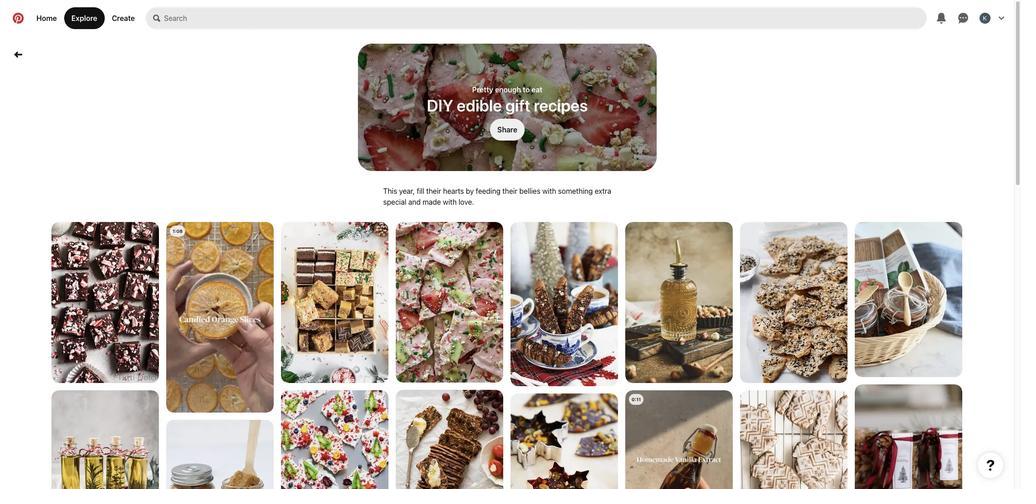 Task type: describe. For each thing, give the bounding box(es) containing it.
this
[[383, 187, 397, 195]]

extra
[[595, 187, 611, 195]]

surprise your loved ones with a pretty homemade gift they'll enjoy using. these infused olive oil recipes are simple to prepare and have many flavor options such as lemon and thyme, chili oil, and herb-infused oil. image
[[51, 391, 159, 490]]

recipes
[[534, 95, 588, 115]]

Search text field
[[164, 7, 927, 29]]

share button
[[490, 119, 524, 140]]

explore link
[[64, 7, 105, 29]]

enough
[[495, 85, 521, 94]]

this contains an image of: homemade everything crackers image
[[740, 222, 848, 383]]

1 vertical spatial with
[[443, 198, 457, 206]]

1 their from the left
[[426, 187, 441, 195]]

filled with the rich flavors of the holidays, this simple and delicious homemade peppermint mocha fudge makes a festive holiday treat! image
[[51, 222, 159, 383]]

year,
[[399, 187, 415, 195]]

pretty
[[472, 85, 493, 94]]

create link
[[105, 7, 142, 29]]

this vegan recipe for orange zest and sea salt bark creates the perfect sweet-and-salty edible gift idea. image
[[511, 394, 618, 490]]

share
[[497, 125, 517, 134]]

bellies
[[519, 187, 540, 195]]

you'll love this easy and delicious candied almond recipe! it's the perfect gift in a jar for christmas and the holidays! with free printable gift tag. image
[[855, 385, 962, 490]]

this contains an image of: hazelnut syrup recipe image
[[625, 222, 733, 383]]

holiday bar box (six festive recipes) - cloudy kitchen image
[[281, 222, 388, 383]]

diy edible gift recipes image
[[358, 44, 656, 171]]

hearts
[[443, 187, 464, 195]]

feeding
[[476, 187, 501, 195]]

festive yogurt bark image
[[281, 391, 388, 490]]



Task type: vqa. For each thing, say whether or not it's contained in the screenshot.
New message
no



Task type: locate. For each thing, give the bounding box(es) containing it.
fill
[[417, 187, 424, 195]]

with right the bellies
[[542, 187, 556, 195]]

made
[[423, 198, 441, 206]]

love.
[[459, 198, 474, 206]]

special
[[383, 198, 406, 206]]

this contains an image of: strawberry yogurt bark - feeding tiny bellies image
[[396, 222, 503, 383]]

their
[[426, 187, 441, 195], [502, 187, 517, 195]]

2 their from the left
[[502, 187, 517, 195]]

and
[[408, 198, 421, 206]]

their up made
[[426, 187, 441, 195]]

list
[[0, 222, 1014, 490]]

0 vertical spatial with
[[542, 187, 556, 195]]

to
[[523, 85, 530, 94]]

home
[[36, 14, 57, 22]]

explore
[[71, 14, 97, 22]]

0 horizontal spatial with
[[443, 198, 457, 206]]

0 horizontal spatial their
[[426, 187, 441, 195]]

with down hearts at the top of the page
[[443, 198, 457, 206]]

chili and garlic olive oil gift basket - satori design for living #handmadegifts #giftsinajar #giftbasket image
[[855, 222, 962, 378]]

their left the bellies
[[502, 187, 517, 195]]

this contains an image of: homemade vanilla extract image
[[625, 391, 733, 490]]

my adorable embossed gingerbread cookies are made with carved rolling pins for a beautifully detailed look that's practically effortless to achieve. embossed cookies are the perfect easy christmas cookie for busy holiday cooks. image
[[740, 391, 848, 490]]

eat
[[531, 85, 542, 94]]

by
[[466, 187, 474, 195]]

1 horizontal spatial their
[[502, 187, 517, 195]]

homemade gourmet crackers with cranberries - simple to make, tastes way better and costs less than 20% that buying these at gourmet stores! fantastic crackers for creamy cheeses, especially blue cheese. www.recipetineats.com image
[[396, 390, 503, 490]]

the very best gingerbread biscotti recipe - the suburban soapbox image
[[511, 222, 618, 387]]

1 horizontal spatial with
[[542, 187, 556, 195]]

diy
[[427, 95, 453, 115]]

home link
[[29, 7, 64, 29]]

search icon image
[[153, 15, 160, 22]]

gift
[[505, 95, 530, 115]]

this year, fill their hearts by feeding their bellies with something extra special and made with love.
[[383, 187, 611, 206]]

create
[[112, 14, 135, 22]]

with
[[542, 187, 556, 195], [443, 198, 457, 206]]

this contains an image of: candied orange slices image
[[166, 222, 274, 413]]

edible
[[457, 95, 502, 115]]

kendall parks image
[[980, 13, 991, 24]]

this contains an image of: gingerbread edible cookie dough - in cute mason jars image
[[166, 420, 274, 490]]

something
[[558, 187, 593, 195]]

pretty enough to eat diy edible gift recipes
[[427, 85, 588, 115]]



